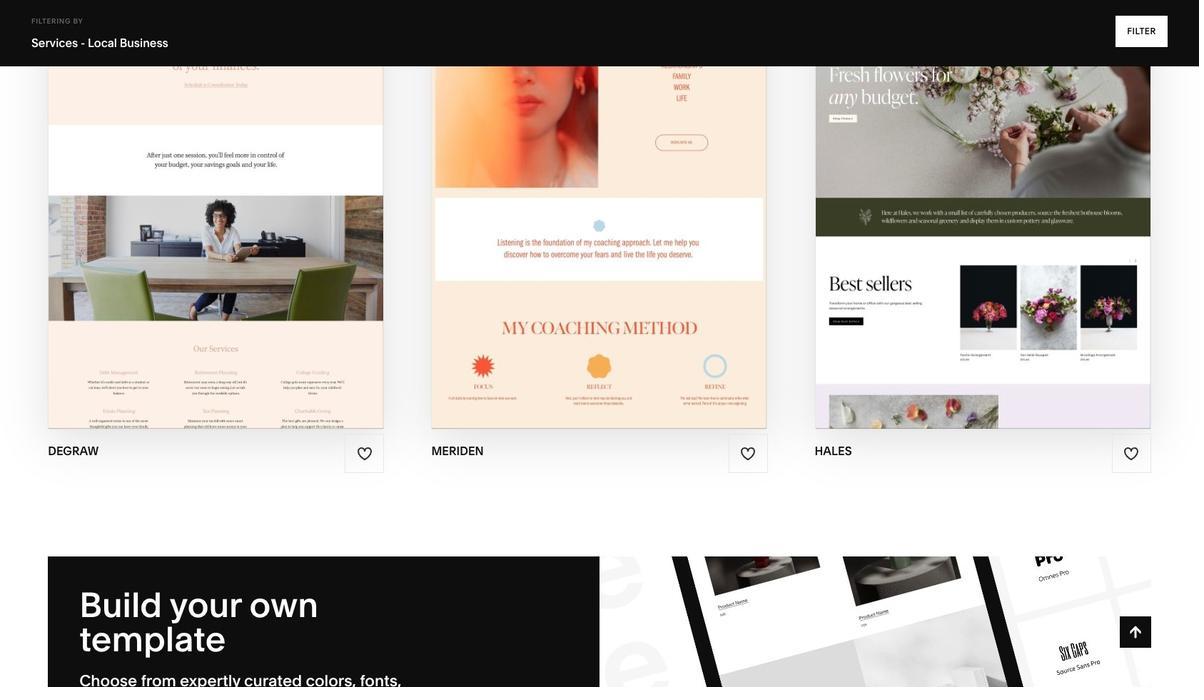Task type: describe. For each thing, give the bounding box(es) containing it.
degraw image
[[49, 0, 384, 429]]

hales image
[[816, 0, 1151, 429]]

meriden image
[[432, 0, 767, 429]]

preview of building your own template image
[[600, 557, 1151, 688]]



Task type: vqa. For each thing, say whether or not it's contained in the screenshot.
Services
no



Task type: locate. For each thing, give the bounding box(es) containing it.
back to top image
[[1128, 625, 1144, 640]]

add degraw to your favorites list image
[[357, 446, 373, 462]]

add hales to your favorites list image
[[1124, 446, 1140, 462]]



